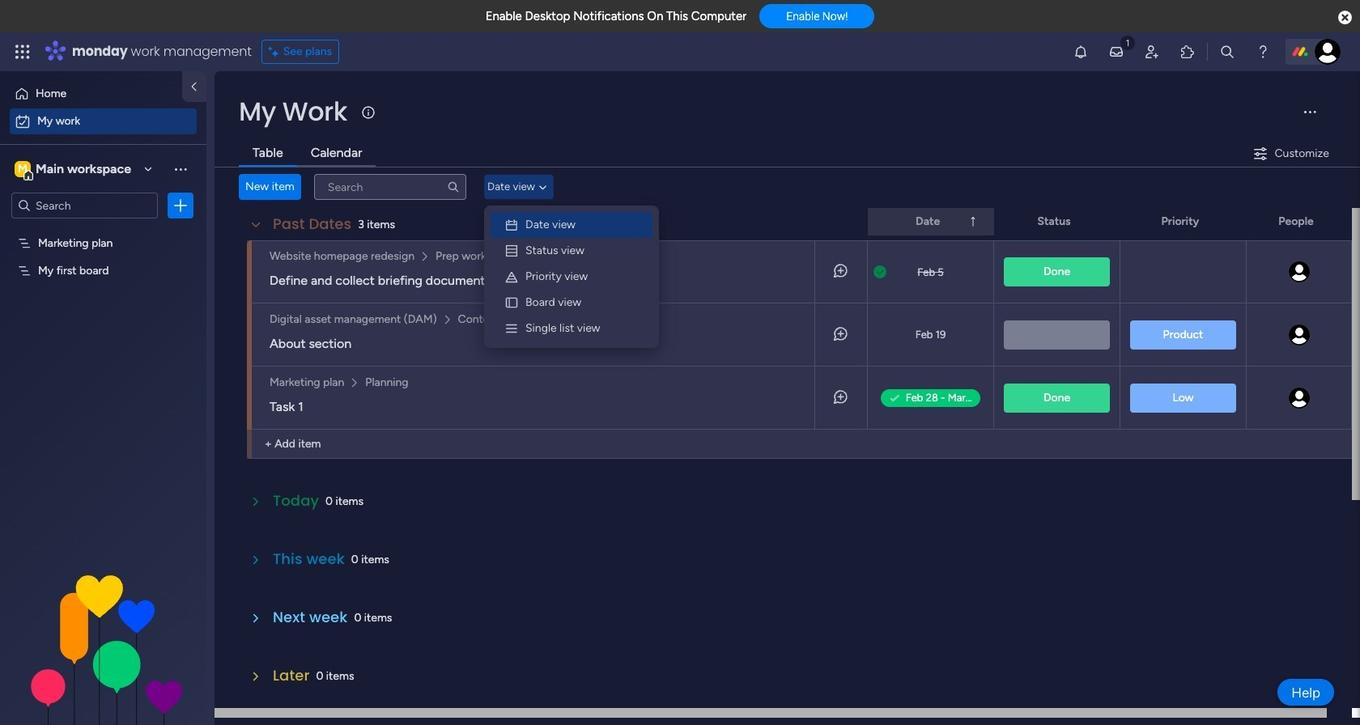Task type: vqa. For each thing, say whether or not it's contained in the screenshot.
2nd TAB from left
yes



Task type: locate. For each thing, give the bounding box(es) containing it.
invite members image
[[1144, 44, 1160, 60]]

Filter dashboard by text search field
[[314, 174, 466, 200]]

john smith image
[[1315, 39, 1341, 65], [1287, 323, 1311, 347], [1287, 386, 1311, 410]]

see plans image
[[269, 43, 283, 61]]

2 vertical spatial option
[[0, 228, 207, 231]]

search image
[[447, 181, 460, 194]]

lottie animation element
[[0, 562, 207, 726]]

status view image
[[505, 244, 519, 258]]

menu item
[[491, 212, 653, 238], [491, 238, 653, 264], [491, 264, 653, 290], [491, 290, 653, 316], [491, 316, 653, 342]]

menu item up status view icon
[[491, 212, 653, 238]]

None search field
[[314, 174, 466, 200]]

menu image
[[1302, 104, 1318, 120]]

board view image
[[505, 296, 519, 310]]

monday marketplace image
[[1180, 44, 1196, 60]]

menu item up board view image at top
[[491, 264, 653, 290]]

menu item up priority view icon
[[491, 238, 653, 264]]

options image
[[172, 198, 189, 214]]

2 menu item from the top
[[491, 238, 653, 264]]

sort image
[[967, 215, 980, 228]]

option
[[10, 81, 172, 107], [10, 109, 197, 134], [0, 228, 207, 231]]

tab
[[239, 141, 297, 167], [297, 141, 376, 167]]

select product image
[[15, 44, 31, 60]]

menu item down board view image at top
[[491, 316, 653, 342]]

single list view image
[[505, 321, 519, 336]]

column header
[[868, 208, 994, 236]]

1 image
[[1121, 33, 1135, 51]]

list box
[[0, 226, 207, 503]]

2 tab from the left
[[297, 141, 376, 167]]

menu item up single list view icon
[[491, 290, 653, 316]]

0 vertical spatial option
[[10, 81, 172, 107]]

tab list
[[239, 141, 376, 167]]

1 vertical spatial john smith image
[[1287, 323, 1311, 347]]

priority view image
[[505, 270, 519, 284]]

menu image
[[172, 161, 189, 177]]



Task type: describe. For each thing, give the bounding box(es) containing it.
dapulse close image
[[1339, 10, 1352, 26]]

1 menu item from the top
[[491, 212, 653, 238]]

update feed image
[[1109, 44, 1125, 60]]

5 menu item from the top
[[491, 316, 653, 342]]

workspace selection element
[[11, 156, 139, 182]]

search everything image
[[1220, 44, 1236, 60]]

help image
[[1255, 44, 1271, 60]]

menu menu
[[491, 212, 653, 342]]

1 tab from the left
[[239, 141, 297, 167]]

1 vertical spatial option
[[10, 109, 197, 134]]

dapulse checkmark sign image
[[891, 389, 899, 407]]

notifications image
[[1073, 44, 1089, 60]]

lottie animation image
[[0, 562, 207, 726]]

0 vertical spatial john smith image
[[1315, 39, 1341, 65]]

date view image
[[505, 218, 519, 232]]

4 menu item from the top
[[491, 290, 653, 316]]

Search in workspace field
[[34, 196, 135, 215]]

v2 done deadline image
[[874, 264, 887, 280]]

john smith image
[[1287, 260, 1311, 284]]

3 menu item from the top
[[491, 264, 653, 290]]

2 vertical spatial john smith image
[[1287, 386, 1311, 410]]



